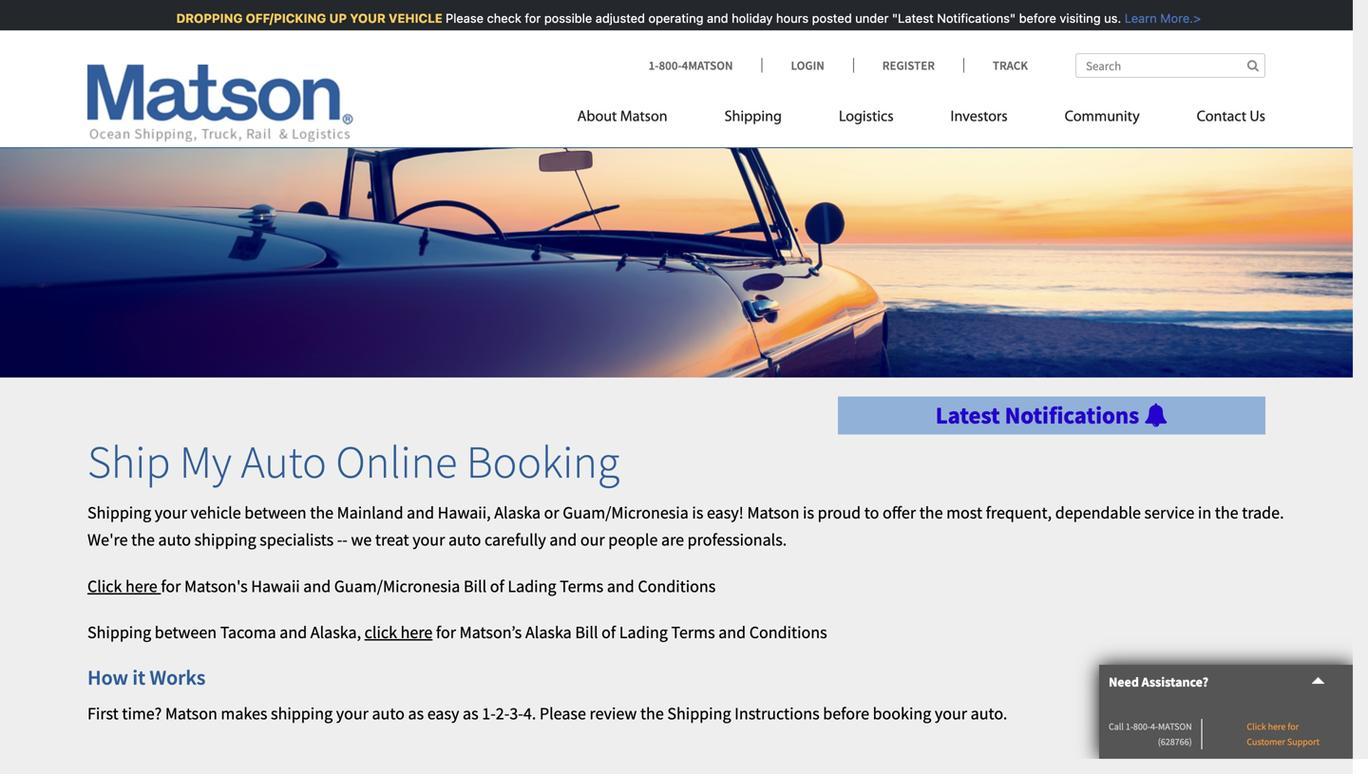 Task type: describe. For each thing, give the bounding box(es) containing it.
car shipped by matson to hawaii at beach during sunset. image
[[0, 118, 1354, 378]]

treat
[[375, 530, 409, 551]]

1 horizontal spatial shipping
[[271, 703, 333, 725]]

track
[[993, 58, 1029, 73]]

click
[[365, 622, 397, 644]]

us.
[[1100, 11, 1117, 25]]

1 horizontal spatial lading
[[620, 622, 668, 644]]

1 horizontal spatial 1-
[[649, 58, 659, 73]]

0 horizontal spatial conditions
[[638, 576, 716, 597]]

notifications
[[1005, 401, 1140, 431]]

register link
[[853, 58, 964, 73]]

(628766)
[[1159, 736, 1193, 748]]

1 vertical spatial here
[[401, 622, 433, 644]]

or
[[544, 502, 560, 524]]

contact
[[1197, 110, 1247, 125]]

about matson link
[[578, 100, 696, 139]]

we're
[[87, 530, 128, 551]]

the right "we're"
[[131, 530, 155, 551]]

1 horizontal spatial before
[[1015, 11, 1052, 25]]

2 horizontal spatial auto
[[449, 530, 481, 551]]

ship
[[87, 434, 171, 491]]

and left alaska,
[[280, 622, 307, 644]]

us
[[1250, 110, 1266, 125]]

latest notifications
[[936, 401, 1145, 431]]

shipping for shipping
[[725, 110, 782, 125]]

login link
[[762, 58, 853, 73]]

need
[[1109, 674, 1140, 691]]

here for click                                     here for customer support
[[1269, 721, 1287, 733]]

learn more.> link
[[1117, 11, 1197, 25]]

posted
[[807, 11, 847, 25]]

dependable
[[1056, 502, 1142, 524]]

customer
[[1248, 736, 1286, 748]]

and right hawaii
[[304, 576, 331, 597]]

ship my auto online booking
[[87, 434, 620, 491]]

makes
[[221, 703, 268, 725]]

alaska inside shipping your vehicle between the mainland and hawaii, alaska or guam/micronesia                                         is easy! matson is proud to offer the most frequent, dependable service in the                                         trade. we're the auto shipping specialists -- we treat your auto carefully and                                         our people are professionals.
[[495, 502, 541, 524]]

contact us
[[1197, 110, 1266, 125]]

latest notifications button
[[936, 401, 1169, 431]]

people
[[609, 530, 658, 551]]

investors link
[[923, 100, 1037, 139]]

we
[[351, 530, 372, 551]]

between inside shipping your vehicle between the mainland and hawaii, alaska or guam/micronesia                                         is easy! matson is proud to offer the most frequent, dependable service in the                                         trade. we're the auto shipping specialists -- we treat your auto carefully and                                         our people are professionals.
[[245, 502, 307, 524]]

easy!
[[707, 502, 744, 524]]

professionals.
[[688, 530, 787, 551]]

and up instructions
[[719, 622, 746, 644]]

most
[[947, 502, 983, 524]]

1 horizontal spatial terms
[[672, 622, 715, 644]]

for left matson's
[[436, 622, 456, 644]]

1 - from the left
[[337, 530, 343, 551]]

Search search field
[[1076, 53, 1266, 78]]

support
[[1288, 736, 1320, 748]]

click                                     here for customer support
[[1248, 721, 1320, 748]]

dropping off/picking up your vehicle please check for possible adjusted operating and holiday hours posted under "latest notifications" before visiting us. learn more.>
[[171, 11, 1197, 25]]

register
[[883, 58, 935, 73]]

investors
[[951, 110, 1008, 125]]

off/picking
[[241, 11, 321, 25]]

1 as from the left
[[408, 703, 424, 725]]

carefully
[[485, 530, 546, 551]]

offer
[[883, 502, 916, 524]]

latest
[[936, 401, 1001, 431]]

1 is from the left
[[692, 502, 704, 524]]

the up specialists
[[310, 502, 334, 524]]

easy
[[428, 703, 460, 725]]

1 horizontal spatial auto
[[372, 703, 405, 725]]

booking
[[873, 703, 932, 725]]

how
[[87, 665, 128, 691]]

community link
[[1037, 100, 1169, 139]]

click for click here for matson's hawaii and guam/micronesia bill of lading terms and conditions
[[87, 576, 122, 597]]

mainland
[[337, 502, 404, 524]]

blue matson logo with ocean, shipping, truck, rail and logistics written beneath it. image
[[87, 65, 354, 143]]

frequent,
[[986, 502, 1052, 524]]

auto.
[[971, 703, 1008, 725]]

shipping between tacoma and alaska, click here for matson's alaska bill of lading terms and conditions
[[87, 622, 828, 644]]

and down people
[[607, 576, 635, 597]]

and up treat
[[407, 502, 435, 524]]

in
[[1199, 502, 1212, 524]]

possible
[[539, 11, 587, 25]]

assistance?
[[1142, 674, 1209, 691]]

0 vertical spatial lading
[[508, 576, 557, 597]]

guam/micronesia inside shipping your vehicle between the mainland and hawaii, alaska or guam/micronesia                                         is easy! matson is proud to offer the most frequent, dependable service in the                                         trade. we're the auto shipping specialists -- we treat your auto carefully and                                         our people are professionals.
[[563, 502, 689, 524]]

click here for matson's hawaii and guam/micronesia bill of lading terms and conditions
[[87, 576, 716, 597]]

0 vertical spatial bill
[[464, 576, 487, 597]]

for left matson's
[[161, 576, 181, 597]]

track link
[[964, 58, 1029, 73]]

the right in
[[1216, 502, 1239, 524]]

2-
[[496, 703, 510, 725]]

"latest
[[888, 11, 929, 25]]

auto
[[241, 434, 327, 491]]

shipping for shipping between tacoma and alaska, click here for matson's alaska bill of lading terms and conditions
[[87, 622, 151, 644]]



Task type: locate. For each thing, give the bounding box(es) containing it.
alaska,
[[311, 622, 361, 644]]

need assistance?
[[1109, 674, 1209, 691]]

0 vertical spatial matson
[[621, 110, 668, 125]]

please
[[441, 11, 479, 25], [540, 703, 586, 725]]

guam/micronesia up click here link
[[334, 576, 460, 597]]

vehicle
[[384, 11, 438, 25]]

2 horizontal spatial 1-
[[1126, 721, 1134, 733]]

review
[[590, 703, 637, 725]]

0 horizontal spatial terms
[[560, 576, 604, 597]]

online
[[336, 434, 458, 491]]

1 vertical spatial bill
[[575, 622, 598, 644]]

for
[[520, 11, 536, 25], [161, 576, 181, 597], [436, 622, 456, 644], [1288, 721, 1300, 733]]

click up customer
[[1248, 721, 1267, 733]]

hawaii
[[251, 576, 300, 597]]

2 is from the left
[[803, 502, 815, 524]]

0 horizontal spatial lading
[[508, 576, 557, 597]]

between up "works"
[[155, 622, 217, 644]]

top menu navigation
[[578, 100, 1266, 139]]

1 horizontal spatial matson
[[621, 110, 668, 125]]

here down "we're"
[[125, 576, 158, 597]]

vehicle
[[191, 502, 241, 524]]

1 horizontal spatial is
[[803, 502, 815, 524]]

here right click
[[401, 622, 433, 644]]

about
[[578, 110, 617, 125]]

0 horizontal spatial bill
[[464, 576, 487, 597]]

the right 'review' at the left of the page
[[641, 703, 664, 725]]

is left easy!
[[692, 502, 704, 524]]

ship my auto online booking main content
[[64, 378, 1369, 775]]

bell image
[[1145, 404, 1169, 427]]

0 horizontal spatial 1-
[[482, 703, 496, 725]]

please inside ship my auto online booking main content
[[540, 703, 586, 725]]

tacoma
[[220, 622, 276, 644]]

shipping for shipping your vehicle between the mainland and hawaii, alaska or guam/micronesia                                         is easy! matson is proud to offer the most frequent, dependable service in the                                         trade. we're the auto shipping specialists -- we treat your auto carefully and                                         our people are professionals.
[[87, 502, 151, 524]]

auto left easy
[[372, 703, 405, 725]]

instructions
[[735, 703, 820, 725]]

0 horizontal spatial guam/micronesia
[[334, 576, 460, 597]]

under
[[851, 11, 884, 25]]

of up 'review' at the left of the page
[[602, 622, 616, 644]]

about matson
[[578, 110, 668, 125]]

1- inside the call 1-800-4-matson (628766)
[[1126, 721, 1134, 733]]

shipping right makes
[[271, 703, 333, 725]]

between
[[245, 502, 307, 524], [155, 622, 217, 644]]

shipping down '4matson'
[[725, 110, 782, 125]]

0 horizontal spatial of
[[490, 576, 505, 597]]

None search field
[[1076, 53, 1266, 78]]

for right check
[[520, 11, 536, 25]]

for inside click                                     here for customer support
[[1288, 721, 1300, 733]]

1 horizontal spatial bill
[[575, 622, 598, 644]]

1 horizontal spatial as
[[463, 703, 479, 725]]

1- left 3-
[[482, 703, 496, 725]]

trade.
[[1243, 502, 1285, 524]]

click inside click                                     here for customer support
[[1248, 721, 1267, 733]]

service
[[1145, 502, 1195, 524]]

up
[[324, 11, 342, 25]]

2 vertical spatial here
[[1269, 721, 1287, 733]]

shipping
[[194, 530, 256, 551], [271, 703, 333, 725]]

shipping your vehicle between the mainland and hawaii, alaska or guam/micronesia                                         is easy! matson is proud to offer the most frequent, dependable service in the                                         trade. we're the auto shipping specialists -- we treat your auto carefully and                                         our people are professionals.
[[87, 502, 1285, 551]]

matson down "works"
[[165, 703, 218, 725]]

0 horizontal spatial as
[[408, 703, 424, 725]]

1 vertical spatial between
[[155, 622, 217, 644]]

my
[[180, 434, 232, 491]]

works
[[150, 665, 206, 691]]

0 horizontal spatial before
[[823, 703, 870, 725]]

please left check
[[441, 11, 479, 25]]

booking
[[467, 434, 620, 491]]

matson's
[[184, 576, 248, 597]]

1 vertical spatial alaska
[[526, 622, 572, 644]]

3-
[[510, 703, 524, 725]]

search image
[[1248, 59, 1260, 72]]

the right offer at right bottom
[[920, 502, 943, 524]]

your right treat
[[413, 530, 445, 551]]

1 horizontal spatial 800-
[[1134, 721, 1151, 733]]

4matson
[[682, 58, 733, 73]]

guam/micronesia
[[563, 502, 689, 524], [334, 576, 460, 597]]

logistics
[[839, 110, 894, 125]]

shipping link
[[696, 100, 811, 139]]

conditions up instructions
[[750, 622, 828, 644]]

0 vertical spatial conditions
[[638, 576, 716, 597]]

specialists
[[260, 530, 334, 551]]

and left our in the left bottom of the page
[[550, 530, 577, 551]]

0 vertical spatial of
[[490, 576, 505, 597]]

are
[[662, 530, 685, 551]]

2 as from the left
[[463, 703, 479, 725]]

shipping inside shipping your vehicle between the mainland and hawaii, alaska or guam/micronesia                                         is easy! matson is proud to offer the most frequent, dependable service in the                                         trade. we're the auto shipping specialists -- we treat your auto carefully and                                         our people are professionals.
[[194, 530, 256, 551]]

time?
[[122, 703, 162, 725]]

1 vertical spatial matson
[[748, 502, 800, 524]]

0 vertical spatial 800-
[[659, 58, 682, 73]]

matson inside shipping your vehicle between the mainland and hawaii, alaska or guam/micronesia                                         is easy! matson is proud to offer the most frequent, dependable service in the                                         trade. we're the auto shipping specialists -- we treat your auto carefully and                                         our people are professionals.
[[748, 502, 800, 524]]

matson's
[[460, 622, 522, 644]]

holiday
[[727, 11, 768, 25]]

matson
[[1159, 721, 1193, 733]]

0 horizontal spatial shipping
[[194, 530, 256, 551]]

auto
[[158, 530, 191, 551], [449, 530, 481, 551], [372, 703, 405, 725]]

1 horizontal spatial of
[[602, 622, 616, 644]]

1 vertical spatial guam/micronesia
[[334, 576, 460, 597]]

0 horizontal spatial click
[[87, 576, 122, 597]]

the
[[310, 502, 334, 524], [920, 502, 943, 524], [1216, 502, 1239, 524], [131, 530, 155, 551], [641, 703, 664, 725]]

1- right call
[[1126, 721, 1134, 733]]

for up support
[[1288, 721, 1300, 733]]

learn
[[1120, 11, 1152, 25]]

your down alaska,
[[336, 703, 369, 725]]

our
[[581, 530, 605, 551]]

contact us link
[[1169, 100, 1266, 139]]

is left proud
[[803, 502, 815, 524]]

0 vertical spatial before
[[1015, 11, 1052, 25]]

0 vertical spatial alaska
[[495, 502, 541, 524]]

0 horizontal spatial is
[[692, 502, 704, 524]]

click here link
[[365, 622, 433, 644]]

shipping inside top menu navigation
[[725, 110, 782, 125]]

guam/micronesia up people
[[563, 502, 689, 524]]

1 horizontal spatial click
[[1248, 721, 1267, 733]]

0 horizontal spatial auto
[[158, 530, 191, 551]]

0 horizontal spatial please
[[441, 11, 479, 25]]

matson up professionals.
[[748, 502, 800, 524]]

proud
[[818, 502, 861, 524]]

here
[[125, 576, 158, 597], [401, 622, 433, 644], [1269, 721, 1287, 733]]

more.>
[[1156, 11, 1197, 25]]

check
[[482, 11, 517, 25]]

1 horizontal spatial please
[[540, 703, 586, 725]]

-
[[337, 530, 343, 551], [343, 530, 348, 551]]

as
[[408, 703, 424, 725], [463, 703, 479, 725]]

please right 4.
[[540, 703, 586, 725]]

click
[[87, 576, 122, 597], [1248, 721, 1267, 733]]

1 vertical spatial please
[[540, 703, 586, 725]]

0 vertical spatial terms
[[560, 576, 604, 597]]

1-800-4matson
[[649, 58, 733, 73]]

and left holiday
[[702, 11, 724, 25]]

matson inside top menu navigation
[[621, 110, 668, 125]]

800-
[[659, 58, 682, 73], [1134, 721, 1151, 733]]

here inside click                                     here for customer support
[[1269, 721, 1287, 733]]

1 horizontal spatial conditions
[[750, 622, 828, 644]]

hours
[[772, 11, 804, 25]]

of
[[490, 576, 505, 597], [602, 622, 616, 644]]

click for click                                     here for customer support
[[1248, 721, 1267, 733]]

your left vehicle on the bottom left of page
[[155, 502, 187, 524]]

2 horizontal spatial here
[[1269, 721, 1287, 733]]

it
[[132, 665, 146, 691]]

1 horizontal spatial here
[[401, 622, 433, 644]]

0 horizontal spatial 800-
[[659, 58, 682, 73]]

0 vertical spatial between
[[245, 502, 307, 524]]

shipping up "we're"
[[87, 502, 151, 524]]

0 horizontal spatial matson
[[165, 703, 218, 725]]

800- down operating
[[659, 58, 682, 73]]

lading up 'review' at the left of the page
[[620, 622, 668, 644]]

dropping
[[171, 11, 238, 25]]

1 vertical spatial before
[[823, 703, 870, 725]]

0 vertical spatial shipping
[[194, 530, 256, 551]]

shipping down vehicle on the bottom left of page
[[194, 530, 256, 551]]

call 1-800-4-matson (628766)
[[1109, 721, 1193, 748]]

bill up matson's
[[464, 576, 487, 597]]

click here link
[[87, 576, 161, 597]]

alaska up carefully
[[495, 502, 541, 524]]

matson right about
[[621, 110, 668, 125]]

first time? matson makes shipping your auto as easy as 1-2-3-4. please review the                                                   shipping instructions before booking your auto.
[[87, 703, 1008, 725]]

as left easy
[[408, 703, 424, 725]]

your
[[345, 11, 381, 25]]

before inside ship my auto online booking main content
[[823, 703, 870, 725]]

shipping up how
[[87, 622, 151, 644]]

to
[[865, 502, 880, 524]]

1 vertical spatial terms
[[672, 622, 715, 644]]

your left auto.
[[935, 703, 968, 725]]

2 - from the left
[[343, 530, 348, 551]]

hawaii,
[[438, 502, 491, 524]]

your
[[155, 502, 187, 524], [413, 530, 445, 551], [336, 703, 369, 725], [935, 703, 968, 725]]

auto down vehicle on the bottom left of page
[[158, 530, 191, 551]]

as right easy
[[463, 703, 479, 725]]

here for click here for matson's hawaii and guam/micronesia bill of lading terms and conditions
[[125, 576, 158, 597]]

bill up 'review' at the left of the page
[[575, 622, 598, 644]]

between up specialists
[[245, 502, 307, 524]]

operating
[[644, 11, 699, 25]]

adjusted
[[591, 11, 640, 25]]

before
[[1015, 11, 1052, 25], [823, 703, 870, 725]]

2 vertical spatial matson
[[165, 703, 218, 725]]

lading down carefully
[[508, 576, 557, 597]]

1 vertical spatial 800-
[[1134, 721, 1151, 733]]

800- right call
[[1134, 721, 1151, 733]]

1 vertical spatial lading
[[620, 622, 668, 644]]

1-
[[649, 58, 659, 73], [482, 703, 496, 725], [1126, 721, 1134, 733]]

of up matson's
[[490, 576, 505, 597]]

4-
[[1151, 721, 1159, 733]]

1-800-4matson link
[[649, 58, 762, 73]]

1 horizontal spatial between
[[245, 502, 307, 524]]

0 vertical spatial here
[[125, 576, 158, 597]]

1 vertical spatial click
[[1248, 721, 1267, 733]]

login
[[791, 58, 825, 73]]

auto down hawaii,
[[449, 530, 481, 551]]

before left booking at the right bottom of page
[[823, 703, 870, 725]]

0 vertical spatial please
[[441, 11, 479, 25]]

terms down are at the bottom of page
[[672, 622, 715, 644]]

before left visiting at the right top
[[1015, 11, 1052, 25]]

terms down our in the left bottom of the page
[[560, 576, 604, 597]]

1 vertical spatial of
[[602, 622, 616, 644]]

shipping inside shipping your vehicle between the mainland and hawaii, alaska or guam/micronesia                                         is easy! matson is proud to offer the most frequent, dependable service in the                                         trade. we're the auto shipping specialists -- we treat your auto carefully and                                         our people are professionals.
[[87, 502, 151, 524]]

1 horizontal spatial guam/micronesia
[[563, 502, 689, 524]]

here up customer
[[1269, 721, 1287, 733]]

1 vertical spatial conditions
[[750, 622, 828, 644]]

click down "we're"
[[87, 576, 122, 597]]

1- down operating
[[649, 58, 659, 73]]

community
[[1065, 110, 1140, 125]]

shipping left instructions
[[668, 703, 732, 725]]

1 vertical spatial shipping
[[271, 703, 333, 725]]

800- inside the call 1-800-4-matson (628766)
[[1134, 721, 1151, 733]]

logistics link
[[811, 100, 923, 139]]

conditions down are at the bottom of page
[[638, 576, 716, 597]]

0 vertical spatial click
[[87, 576, 122, 597]]

notifications"
[[933, 11, 1011, 25]]

0 vertical spatial guam/micronesia
[[563, 502, 689, 524]]

0 horizontal spatial between
[[155, 622, 217, 644]]

alaska right matson's
[[526, 622, 572, 644]]

4.
[[524, 703, 536, 725]]

2 horizontal spatial matson
[[748, 502, 800, 524]]

0 horizontal spatial here
[[125, 576, 158, 597]]

and
[[702, 11, 724, 25], [407, 502, 435, 524], [550, 530, 577, 551], [304, 576, 331, 597], [607, 576, 635, 597], [280, 622, 307, 644], [719, 622, 746, 644]]



Task type: vqa. For each thing, say whether or not it's contained in the screenshot.
Guam/Micronesia to the right
yes



